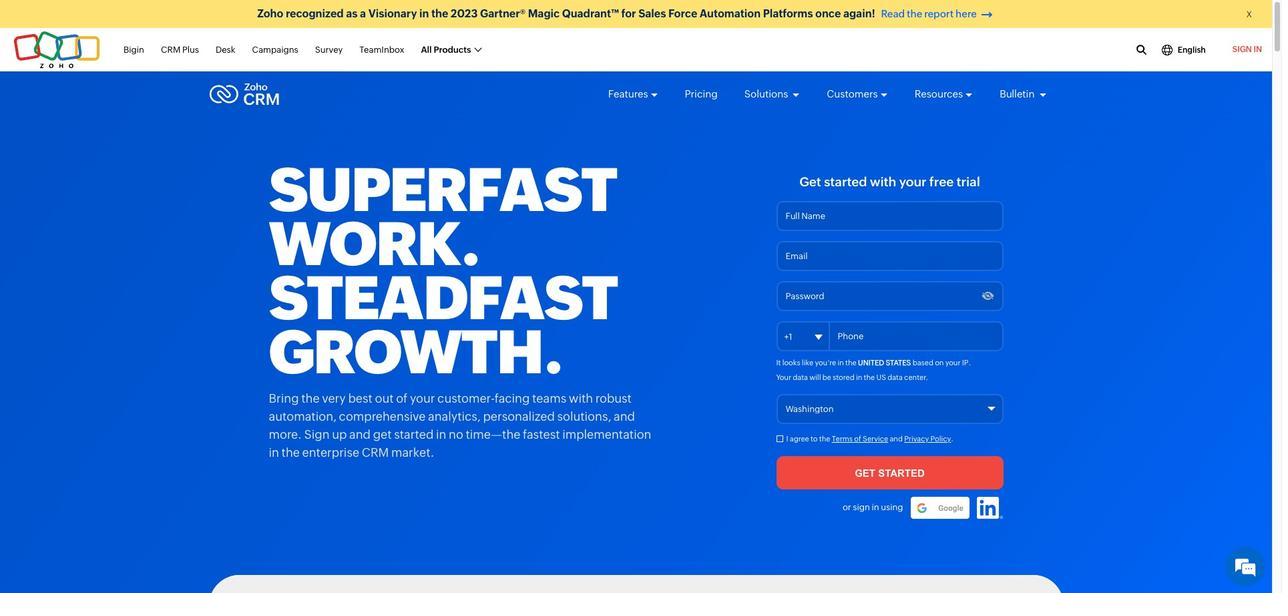 Task type: vqa. For each thing, say whether or not it's contained in the screenshot.
service at right bottom
yes



Task type: describe. For each thing, give the bounding box(es) containing it.
the inside zoho recognized as a visionary in the 2023 gartner® magic quadrant™ for sales force automation platforms once again! read the report here
[[907, 8, 923, 19]]

1 horizontal spatial started
[[824, 174, 867, 189]]

on
[[935, 358, 944, 366]]

in left no
[[436, 428, 446, 442]]

once
[[816, 7, 841, 20]]

sign
[[304, 428, 330, 442]]

us
[[877, 373, 886, 381]]

the up your data will be stored in the us data center.
[[846, 358, 857, 366]]

states
[[886, 358, 911, 366]]

plus
[[182, 45, 199, 55]]

steadfast
[[269, 264, 617, 333]]

0 horizontal spatial and
[[349, 428, 371, 442]]

or sign in using
[[843, 502, 903, 512]]

growth.
[[269, 318, 562, 387]]

desk link
[[216, 37, 235, 62]]

1 vertical spatial .
[[951, 435, 954, 443]]

survey
[[315, 45, 343, 55]]

1 horizontal spatial .
[[969, 358, 971, 366]]

in right stored
[[856, 373, 863, 381]]

terms
[[832, 435, 853, 443]]

time—the
[[466, 428, 521, 442]]

teaminbox link
[[360, 37, 405, 62]]

the up automation, at the bottom left of page
[[301, 391, 320, 405]]

the left us
[[864, 373, 875, 381]]

resources
[[915, 88, 963, 100]]

like
[[802, 358, 814, 366]]

all products
[[421, 45, 471, 55]]

facing
[[495, 391, 530, 405]]

quadrant™
[[562, 7, 619, 20]]

zoho
[[257, 7, 284, 20]]

best
[[348, 391, 373, 405]]

terms of service link
[[832, 435, 889, 443]]

english
[[1178, 45, 1206, 54]]

resources link
[[915, 76, 973, 112]]

Enter your name text field
[[777, 201, 1004, 231]]

products
[[434, 45, 471, 55]]

1 horizontal spatial with
[[870, 174, 897, 189]]

automation
[[700, 7, 761, 20]]

in down the more.
[[269, 446, 279, 460]]

pricing
[[685, 88, 718, 100]]

very
[[322, 391, 346, 405]]

your data will be stored in the us data center.
[[777, 373, 928, 381]]

personalized
[[483, 409, 555, 424]]

solutions
[[745, 88, 790, 100]]

gartner®
[[480, 7, 526, 20]]

automation,
[[269, 409, 337, 424]]

your for steadfast
[[410, 391, 435, 405]]

desk
[[216, 45, 235, 55]]

it looks like you're in the united states based on your ip .
[[777, 358, 971, 366]]

be
[[823, 373, 832, 381]]

again!
[[844, 7, 876, 20]]

free
[[930, 174, 954, 189]]

visionary
[[369, 7, 417, 20]]

it
[[777, 358, 781, 366]]

Enter your phone number text field
[[777, 321, 1004, 351]]

service
[[863, 435, 889, 443]]

will
[[810, 373, 821, 381]]

in right visionary
[[419, 7, 429, 20]]

survey link
[[315, 37, 343, 62]]

a
[[360, 7, 366, 20]]

bulletin link
[[1000, 76, 1047, 112]]

zoho recognized as a visionary in the 2023 gartner® magic quadrant™ for sales force automation platforms once again! read the report here
[[257, 7, 977, 20]]

work.
[[269, 210, 480, 279]]

in right sign
[[872, 502, 879, 512]]

privacy policy link
[[905, 435, 951, 443]]

get
[[373, 428, 392, 442]]

more.
[[269, 428, 302, 442]]

sign
[[1233, 45, 1252, 54]]

Enter password for your account password field
[[777, 281, 1004, 311]]

robust
[[596, 391, 632, 405]]

with inside superfast work. steadfast growth. bring the very best out of your customer-facing teams with robust automation, comprehensive analytics, personalized solutions, and more. sign up and get started in no time—the fastest implementation in the enterprise crm market.
[[569, 391, 593, 405]]



Task type: locate. For each thing, give the bounding box(es) containing it.
1 horizontal spatial data
[[888, 373, 903, 381]]

1 vertical spatial your
[[946, 358, 961, 366]]

policy
[[931, 435, 951, 443]]

crm plus link
[[161, 37, 199, 62]]

superfast work. steadfast growth. bring the very best out of your customer-facing teams with robust automation, comprehensive analytics, personalized solutions, and more. sign up and get started in no time—the fastest implementation in the enterprise crm market.
[[269, 156, 652, 460]]

of
[[396, 391, 408, 405], [855, 435, 862, 443]]

started up the 'market.'
[[394, 428, 434, 442]]

in
[[419, 7, 429, 20], [838, 358, 844, 366], [856, 373, 863, 381], [436, 428, 446, 442], [269, 446, 279, 460], [872, 502, 879, 512]]

and down robust
[[614, 409, 635, 424]]

0 vertical spatial with
[[870, 174, 897, 189]]

0 vertical spatial .
[[969, 358, 971, 366]]

no
[[449, 428, 463, 442]]

and left privacy
[[890, 435, 903, 443]]

1 horizontal spatial of
[[855, 435, 862, 443]]

1 horizontal spatial your
[[899, 174, 927, 189]]

your left free
[[899, 174, 927, 189]]

x
[[1247, 9, 1252, 19]]

your for like
[[946, 358, 961, 366]]

report
[[925, 8, 954, 19]]

all
[[421, 45, 432, 55]]

center.
[[905, 373, 928, 381]]

crm plus
[[161, 45, 199, 55]]

of right terms
[[855, 435, 862, 443]]

your
[[777, 373, 792, 381]]

enterprise
[[302, 446, 359, 460]]

sign in
[[1233, 45, 1262, 54]]

based
[[913, 358, 934, 366]]

1 vertical spatial of
[[855, 435, 862, 443]]

in
[[1254, 45, 1262, 54]]

privacy
[[905, 435, 929, 443]]

crm down get
[[362, 446, 389, 460]]

solutions link
[[745, 76, 800, 112]]

solutions,
[[557, 409, 611, 424]]

0 horizontal spatial of
[[396, 391, 408, 405]]

Enter your email text field
[[777, 241, 1004, 271]]

comprehensive
[[339, 409, 426, 424]]

market.
[[391, 446, 434, 460]]

0 horizontal spatial started
[[394, 428, 434, 442]]

force
[[669, 7, 698, 20]]

for
[[622, 7, 636, 20]]

teaminbox
[[360, 45, 405, 55]]

and
[[614, 409, 635, 424], [349, 428, 371, 442], [890, 435, 903, 443]]

0 vertical spatial of
[[396, 391, 408, 405]]

0 horizontal spatial crm
[[161, 45, 181, 55]]

magic
[[528, 7, 560, 20]]

with up the enter your name text field
[[870, 174, 897, 189]]

crm left plus
[[161, 45, 181, 55]]

trial
[[957, 174, 980, 189]]

the down the more.
[[282, 446, 300, 460]]

looks
[[783, 358, 801, 366]]

bigin
[[124, 45, 144, 55]]

analytics,
[[428, 409, 481, 424]]

customer-
[[438, 391, 495, 405]]

0 vertical spatial your
[[899, 174, 927, 189]]

recognized
[[286, 7, 344, 20]]

crm
[[161, 45, 181, 55], [362, 446, 389, 460]]

and right up
[[349, 428, 371, 442]]

1 vertical spatial crm
[[362, 446, 389, 460]]

0 vertical spatial crm
[[161, 45, 181, 55]]

the left '2023' in the left of the page
[[431, 7, 448, 20]]

data right us
[[888, 373, 903, 381]]

. right privacy
[[951, 435, 954, 443]]

get
[[800, 174, 821, 189]]

superfast
[[269, 156, 617, 224]]

1 data from the left
[[793, 373, 808, 381]]

features
[[608, 88, 648, 100]]

out
[[375, 391, 394, 405]]

0 horizontal spatial your
[[410, 391, 435, 405]]

campaigns link
[[252, 37, 298, 62]]

using
[[881, 502, 903, 512]]

get started with your free trial
[[800, 174, 980, 189]]

i agree to the terms of service and privacy policy .
[[787, 435, 954, 443]]

0 vertical spatial started
[[824, 174, 867, 189]]

None submit
[[777, 456, 1004, 490]]

your inside superfast work. steadfast growth. bring the very best out of your customer-facing teams with robust automation, comprehensive analytics, personalized solutions, and more. sign up and get started in no time—the fastest implementation in the enterprise crm market.
[[410, 391, 435, 405]]

agree
[[790, 435, 809, 443]]

2 vertical spatial your
[[410, 391, 435, 405]]

bring
[[269, 391, 299, 405]]

you're
[[815, 358, 836, 366]]

1 vertical spatial with
[[569, 391, 593, 405]]

sales
[[639, 7, 666, 20]]

started inside superfast work. steadfast growth. bring the very best out of your customer-facing teams with robust automation, comprehensive analytics, personalized solutions, and more. sign up and get started in no time—the fastest implementation in the enterprise crm market.
[[394, 428, 434, 442]]

in up stored
[[838, 358, 844, 366]]

all products link
[[421, 37, 481, 62]]

stored
[[833, 373, 855, 381]]

platforms
[[763, 7, 813, 20]]

up
[[332, 428, 347, 442]]

the right read
[[907, 8, 923, 19]]

your left ip
[[946, 358, 961, 366]]

campaigns
[[252, 45, 298, 55]]

or
[[843, 502, 851, 512]]

read the report here link
[[878, 8, 995, 20]]

read
[[881, 8, 905, 19]]

1 horizontal spatial crm
[[362, 446, 389, 460]]

crm inside superfast work. steadfast growth. bring the very best out of your customer-facing teams with robust automation, comprehensive analytics, personalized solutions, and more. sign up and get started in no time—the fastest implementation in the enterprise crm market.
[[362, 446, 389, 460]]

bigin link
[[124, 37, 144, 62]]

sign
[[853, 502, 870, 512]]

sign in link
[[1223, 37, 1273, 63]]

zoho crm logo image
[[209, 79, 280, 109]]

data
[[793, 373, 808, 381], [888, 373, 903, 381]]

data left will
[[793, 373, 808, 381]]

here
[[956, 8, 977, 19]]

to
[[811, 435, 818, 443]]

your up the 'analytics,' on the bottom
[[410, 391, 435, 405]]

of right out
[[396, 391, 408, 405]]

teams
[[532, 391, 567, 405]]

with
[[870, 174, 897, 189], [569, 391, 593, 405]]

2 data from the left
[[888, 373, 903, 381]]

started right get
[[824, 174, 867, 189]]

started
[[824, 174, 867, 189], [394, 428, 434, 442]]

2 horizontal spatial your
[[946, 358, 961, 366]]

customers
[[827, 88, 878, 100]]

1 vertical spatial started
[[394, 428, 434, 442]]

0 horizontal spatial data
[[793, 373, 808, 381]]

+1
[[785, 332, 793, 342]]

bulletin
[[1000, 88, 1037, 100]]

2023
[[451, 7, 478, 20]]

1 horizontal spatial and
[[614, 409, 635, 424]]

your
[[899, 174, 927, 189], [946, 358, 961, 366], [410, 391, 435, 405]]

i
[[787, 435, 789, 443]]

0 horizontal spatial .
[[951, 435, 954, 443]]

as
[[346, 7, 358, 20]]

. right on
[[969, 358, 971, 366]]

with up solutions,
[[569, 391, 593, 405]]

of inside superfast work. steadfast growth. bring the very best out of your customer-facing teams with robust automation, comprehensive analytics, personalized solutions, and more. sign up and get started in no time—the fastest implementation in the enterprise crm market.
[[396, 391, 408, 405]]

2 horizontal spatial and
[[890, 435, 903, 443]]

0 horizontal spatial with
[[569, 391, 593, 405]]

the right to on the right
[[819, 435, 831, 443]]

implementation
[[563, 428, 652, 442]]

fastest
[[523, 428, 560, 442]]



